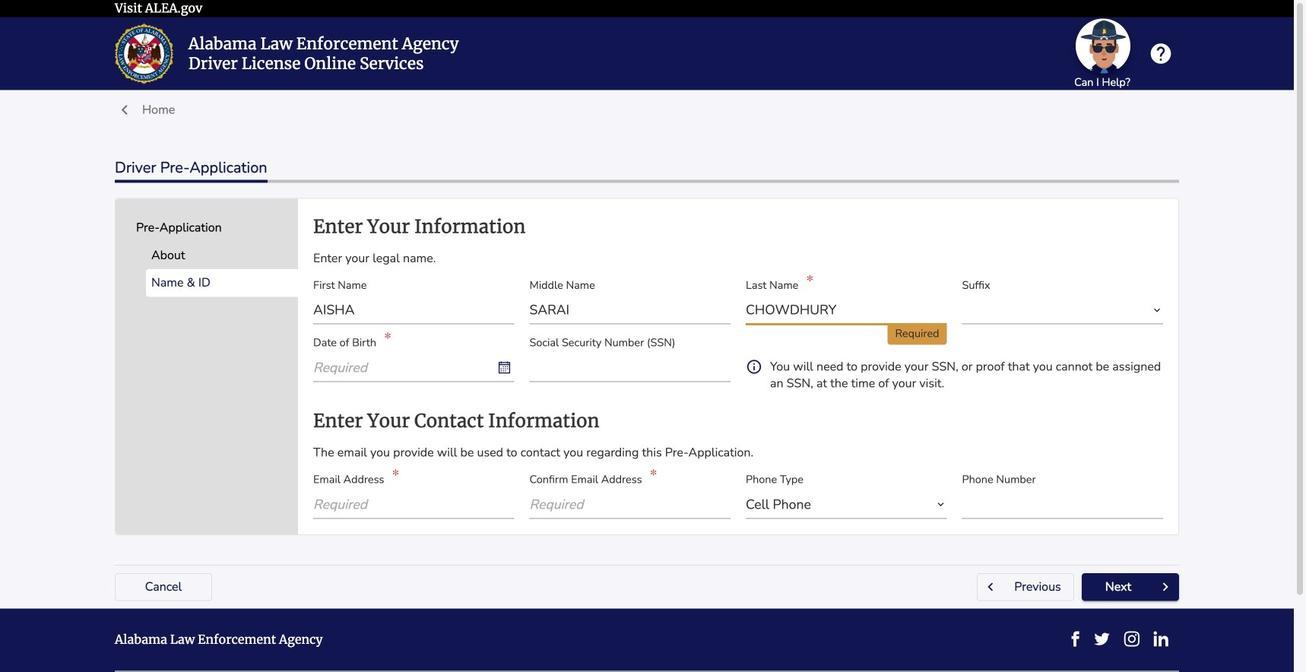 Task type: describe. For each thing, give the bounding box(es) containing it.
Required    text field
[[746, 295, 947, 325]]

linkedin link image
[[1153, 631, 1169, 647]]

Required    text field
[[313, 353, 514, 382]]

instagram link image
[[1124, 631, 1140, 647]]

name & id image
[[278, 269, 299, 297]]



Task type: locate. For each thing, give the bounding box(es) containing it.
1 required email field from the left
[[313, 490, 514, 519]]

twitter link image
[[1094, 631, 1110, 647]]

facebook link image
[[1072, 631, 1080, 647]]

None text field
[[313, 295, 514, 325], [530, 353, 731, 382], [962, 490, 1163, 519], [313, 295, 514, 325], [530, 353, 731, 382], [962, 490, 1163, 519]]

0 horizontal spatial required email field
[[313, 490, 514, 519]]

1 horizontal spatial required email field
[[530, 490, 731, 519]]

Required email field
[[313, 490, 514, 519], [530, 490, 731, 519]]

return to the home screen image
[[115, 23, 173, 84]]

2 required email field from the left
[[530, 490, 731, 519]]

None text field
[[530, 295, 731, 325]]



